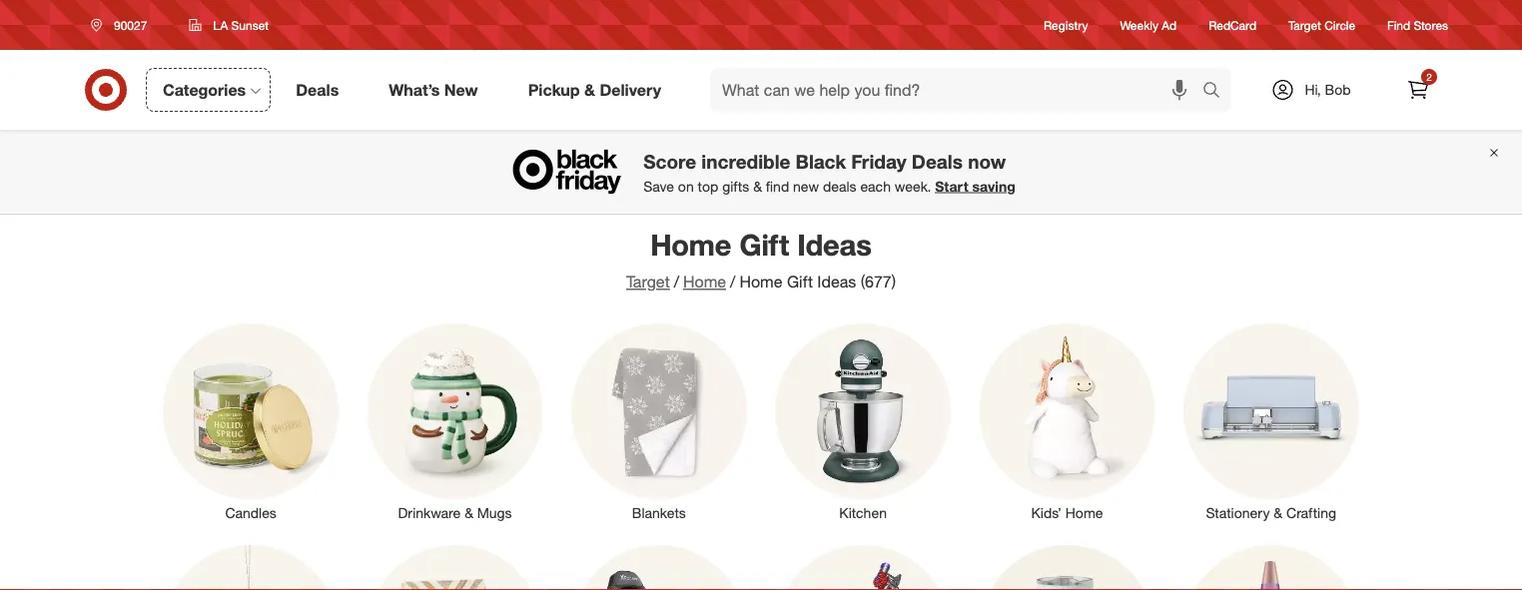 Task type: vqa. For each thing, say whether or not it's contained in the screenshot.
in
no



Task type: describe. For each thing, give the bounding box(es) containing it.
on
[[678, 177, 694, 195]]

& inside score incredible black friday deals now save on top gifts & find new deals each week. start saving
[[753, 177, 762, 195]]

target link
[[626, 272, 670, 292]]

hi, bob
[[1305, 81, 1351, 98]]

kitchen
[[839, 504, 887, 522]]

new
[[444, 80, 478, 99]]

1 vertical spatial gift
[[787, 272, 813, 292]]

mugs
[[477, 504, 512, 522]]

find stores link
[[1387, 16, 1448, 34]]

week.
[[895, 177, 931, 195]]

& for stationery & crafting
[[1274, 504, 1283, 522]]

1 vertical spatial ideas
[[817, 272, 856, 292]]

pickup & delivery
[[528, 80, 661, 99]]

ad
[[1162, 17, 1177, 32]]

bob
[[1325, 81, 1351, 98]]

2
[[1426, 70, 1432, 83]]

candles link
[[149, 320, 353, 523]]

home right target link
[[683, 272, 726, 292]]

crafting
[[1286, 504, 1336, 522]]

now
[[968, 150, 1006, 173]]

1 / from the left
[[674, 272, 679, 292]]

deals
[[823, 177, 856, 195]]

deals link
[[279, 68, 364, 112]]

stores
[[1414, 17, 1448, 32]]

0 vertical spatial gift
[[740, 227, 789, 262]]

find stores
[[1387, 17, 1448, 32]]

blankets link
[[557, 320, 761, 523]]

hi,
[[1305, 81, 1321, 98]]

90027
[[114, 17, 147, 32]]

2 link
[[1396, 68, 1440, 112]]

home right kids' at the right
[[1065, 504, 1103, 522]]

home right home link
[[740, 272, 783, 292]]

categories
[[163, 80, 246, 99]]

90027 button
[[78, 7, 168, 43]]

registry link
[[1044, 16, 1088, 34]]

home link
[[683, 272, 726, 292]]

0 horizontal spatial deals
[[296, 80, 339, 99]]

redcard link
[[1209, 16, 1257, 34]]

What can we help you find? suggestions appear below search field
[[710, 68, 1208, 112]]

gifts
[[722, 177, 749, 195]]

blankets
[[632, 504, 686, 522]]

target inside home gift ideas target / home / home gift ideas (677)
[[626, 272, 670, 292]]

candles
[[225, 504, 277, 522]]

categories link
[[146, 68, 271, 112]]

redcard
[[1209, 17, 1257, 32]]

home gift ideas target / home / home gift ideas (677)
[[626, 227, 896, 292]]

score incredible black friday deals now save on top gifts & find new deals each week. start saving
[[643, 150, 1016, 195]]



Task type: locate. For each thing, give the bounding box(es) containing it.
& left find
[[753, 177, 762, 195]]

stationery & crafting
[[1206, 504, 1336, 522]]

0 vertical spatial deals
[[296, 80, 339, 99]]

deals left the 'what's'
[[296, 80, 339, 99]]

drinkware & mugs link
[[353, 320, 557, 523]]

deals up start
[[912, 150, 963, 173]]

incredible
[[701, 150, 790, 173]]

pickup
[[528, 80, 580, 99]]

what's
[[389, 80, 440, 99]]

what's new
[[389, 80, 478, 99]]

0 horizontal spatial target
[[626, 272, 670, 292]]

la sunset
[[213, 17, 269, 32]]

search button
[[1194, 68, 1242, 116]]

1 vertical spatial deals
[[912, 150, 963, 173]]

saving
[[972, 177, 1016, 195]]

ideas up "(677)"
[[797, 227, 872, 262]]

1 vertical spatial target
[[626, 272, 670, 292]]

target
[[1288, 17, 1321, 32], [626, 272, 670, 292]]

weekly
[[1120, 17, 1159, 32]]

la sunset button
[[176, 7, 282, 43]]

find
[[766, 177, 789, 195]]

& left mugs in the left bottom of the page
[[465, 504, 473, 522]]

circle
[[1325, 17, 1355, 32]]

target circle link
[[1288, 16, 1355, 34]]

ideas
[[797, 227, 872, 262], [817, 272, 856, 292]]

gift
[[740, 227, 789, 262], [787, 272, 813, 292]]

save
[[643, 177, 674, 195]]

delivery
[[600, 80, 661, 99]]

& right pickup
[[584, 80, 595, 99]]

1 horizontal spatial target
[[1288, 17, 1321, 32]]

target circle
[[1288, 17, 1355, 32]]

kids' home
[[1031, 504, 1103, 522]]

sunset
[[231, 17, 269, 32]]

stationery & crafting link
[[1169, 320, 1373, 523]]

1 horizontal spatial deals
[[912, 150, 963, 173]]

(677)
[[861, 272, 896, 292]]

home up home link
[[650, 227, 732, 262]]

la
[[213, 17, 228, 32]]

stationery
[[1206, 504, 1270, 522]]

1 horizontal spatial /
[[730, 272, 736, 292]]

&
[[584, 80, 595, 99], [753, 177, 762, 195], [465, 504, 473, 522], [1274, 504, 1283, 522]]

/ left home link
[[674, 272, 679, 292]]

& for pickup & delivery
[[584, 80, 595, 99]]

pickup & delivery link
[[511, 68, 686, 112]]

2 / from the left
[[730, 272, 736, 292]]

new
[[793, 177, 819, 195]]

registry
[[1044, 17, 1088, 32]]

/ right home link
[[730, 272, 736, 292]]

black
[[796, 150, 846, 173]]

gift down find
[[740, 227, 789, 262]]

weekly ad link
[[1120, 16, 1177, 34]]

drinkware & mugs
[[398, 504, 512, 522]]

start
[[935, 177, 968, 195]]

& for drinkware & mugs
[[465, 504, 473, 522]]

kids' home link
[[965, 320, 1169, 523]]

& left crafting
[[1274, 504, 1283, 522]]

target left home link
[[626, 272, 670, 292]]

/
[[674, 272, 679, 292], [730, 272, 736, 292]]

top
[[698, 177, 718, 195]]

0 vertical spatial target
[[1288, 17, 1321, 32]]

what's new link
[[372, 68, 503, 112]]

home
[[650, 227, 732, 262], [683, 272, 726, 292], [740, 272, 783, 292], [1065, 504, 1103, 522]]

gift left "(677)"
[[787, 272, 813, 292]]

score
[[643, 150, 696, 173]]

search
[[1194, 82, 1242, 101]]

ideas left "(677)"
[[817, 272, 856, 292]]

weekly ad
[[1120, 17, 1177, 32]]

target left circle
[[1288, 17, 1321, 32]]

drinkware
[[398, 504, 461, 522]]

each
[[860, 177, 891, 195]]

0 vertical spatial ideas
[[797, 227, 872, 262]]

friday
[[851, 150, 906, 173]]

find
[[1387, 17, 1410, 32]]

deals
[[296, 80, 339, 99], [912, 150, 963, 173]]

kids'
[[1031, 504, 1062, 522]]

0 horizontal spatial /
[[674, 272, 679, 292]]

kitchen link
[[761, 320, 965, 523]]

deals inside score incredible black friday deals now save on top gifts & find new deals each week. start saving
[[912, 150, 963, 173]]



